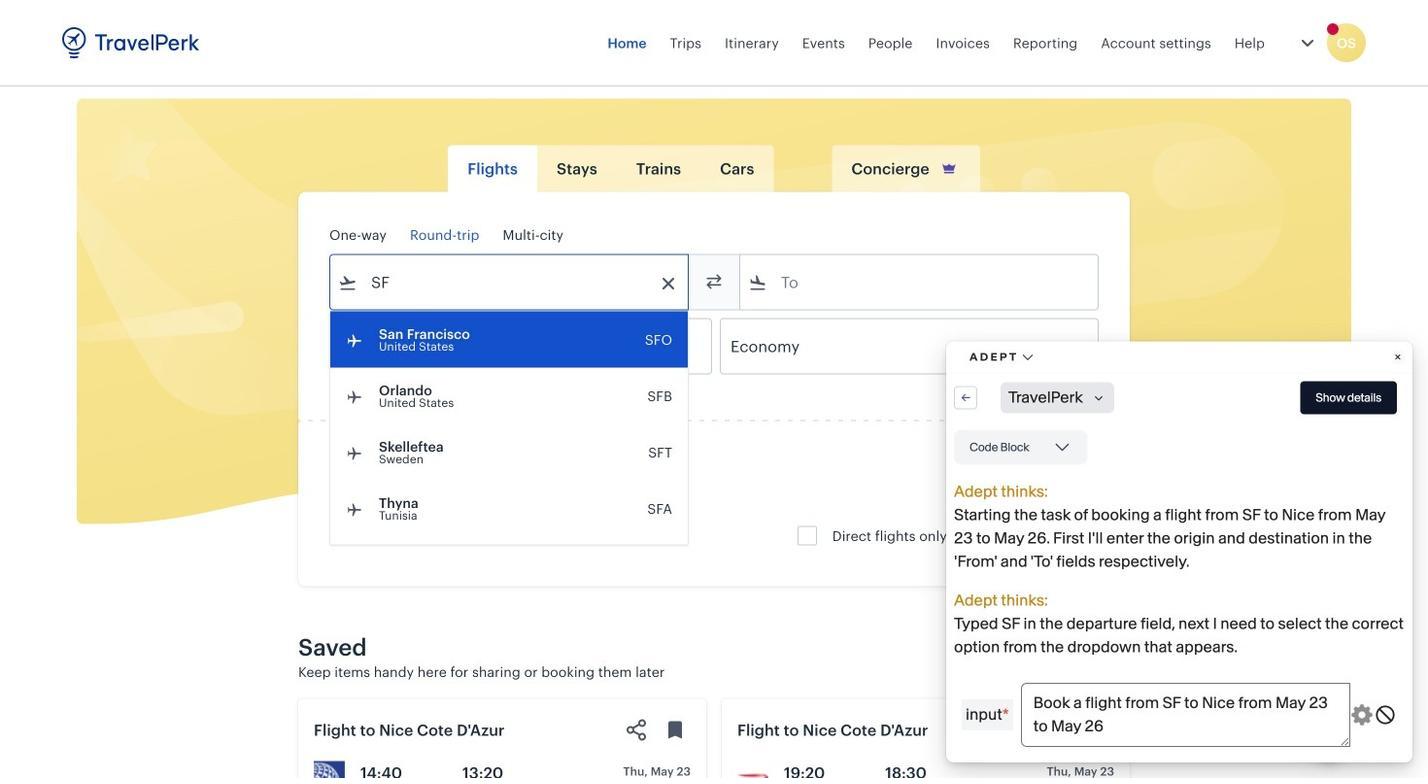 Task type: describe. For each thing, give the bounding box(es) containing it.
Return text field
[[473, 319, 574, 374]]

To search field
[[768, 267, 1073, 298]]

united airlines image
[[314, 762, 345, 779]]



Task type: locate. For each thing, give the bounding box(es) containing it.
Depart text field
[[358, 319, 459, 374]]

british airways image
[[738, 762, 769, 779]]

From search field
[[358, 267, 663, 298]]

Add first traveler search field
[[362, 469, 564, 500]]



